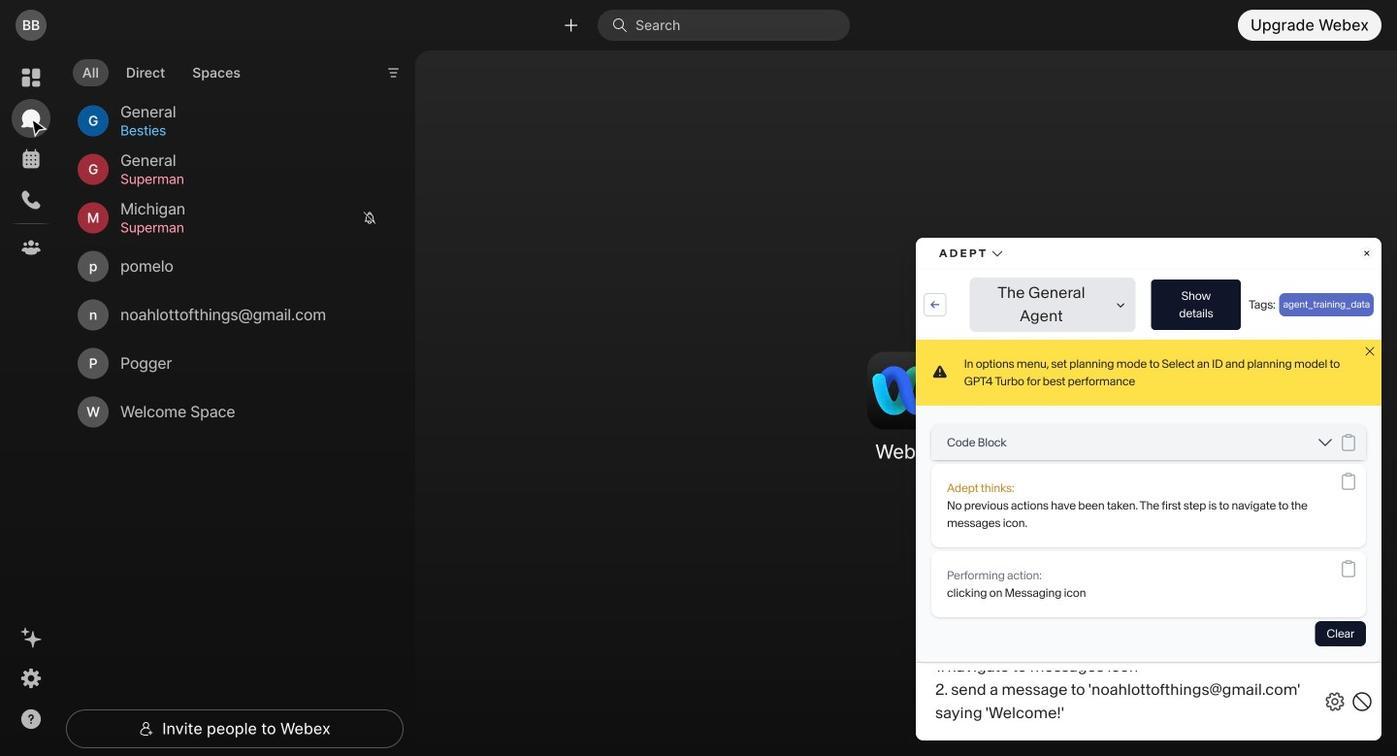 Task type: locate. For each thing, give the bounding box(es) containing it.
general list item
[[70, 97, 388, 145], [70, 145, 388, 194]]

1 vertical spatial superman element
[[120, 217, 351, 238]]

2 superman element from the top
[[120, 217, 351, 238]]

superman element
[[120, 168, 365, 190], [120, 217, 351, 238]]

tab list
[[68, 47, 255, 92]]

superman element up 'michigan, notifications are muted for this space' list item
[[120, 168, 365, 190]]

superman element up pomelo list item
[[120, 217, 351, 238]]

0 vertical spatial superman element
[[120, 168, 365, 190]]

notifications are muted for this space image
[[363, 211, 377, 225]]

1 superman element from the top
[[120, 168, 365, 190]]

welcome space list item
[[70, 388, 388, 436]]

navigation
[[0, 50, 62, 756]]



Task type: vqa. For each thing, say whether or not it's contained in the screenshot.
Accessibility tab
no



Task type: describe. For each thing, give the bounding box(es) containing it.
pogger list item
[[70, 339, 388, 388]]

superman element inside 'michigan, notifications are muted for this space' list item
[[120, 217, 351, 238]]

pomelo list item
[[70, 242, 388, 291]]

1 general list item from the top
[[70, 97, 388, 145]]

michigan, notifications are muted for this space list item
[[70, 194, 388, 242]]

webex tab list
[[12, 58, 50, 267]]

besties element
[[120, 120, 365, 141]]

2 general list item from the top
[[70, 145, 388, 194]]

noahlottofthings@gmail.com list item
[[70, 291, 388, 339]]



